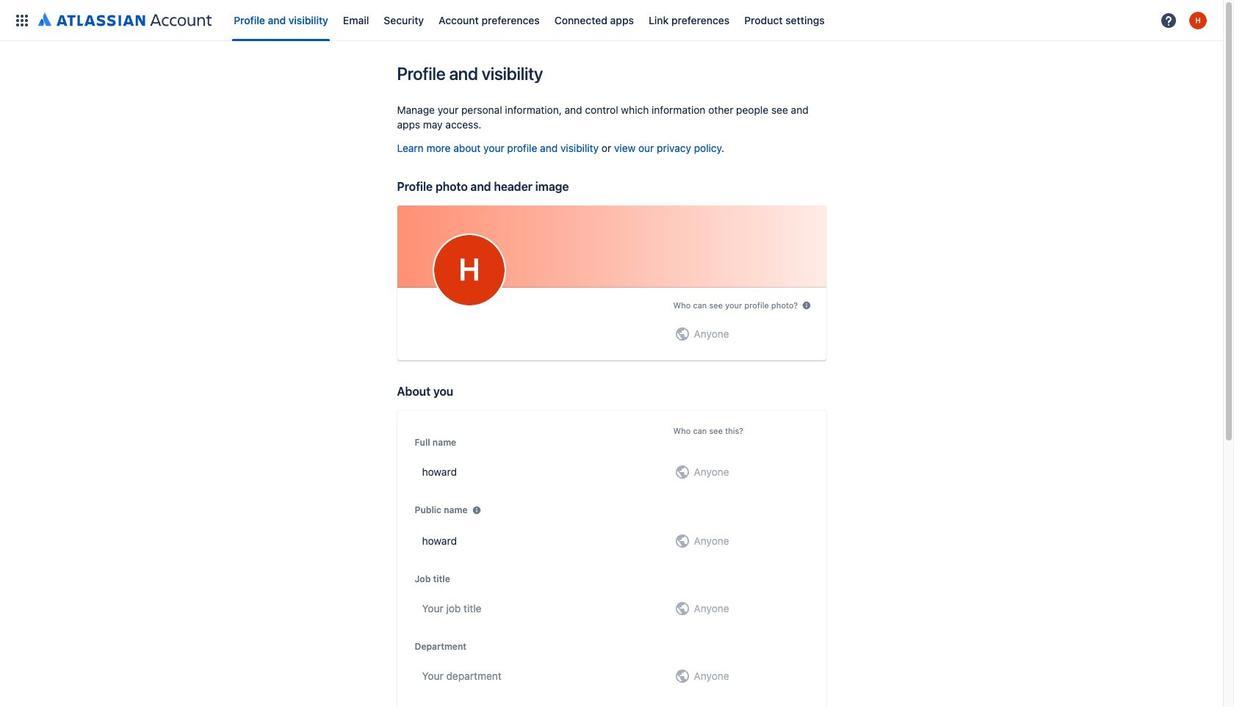 Task type: locate. For each thing, give the bounding box(es) containing it.
switch to... image
[[13, 11, 31, 29]]

manage profile menu element
[[9, 0, 1156, 41]]

banner
[[0, 0, 1224, 41]]



Task type: vqa. For each thing, say whether or not it's contained in the screenshot.
Account icon
yes



Task type: describe. For each thing, give the bounding box(es) containing it.
help image
[[1161, 11, 1178, 29]]

account image
[[1190, 11, 1208, 29]]



